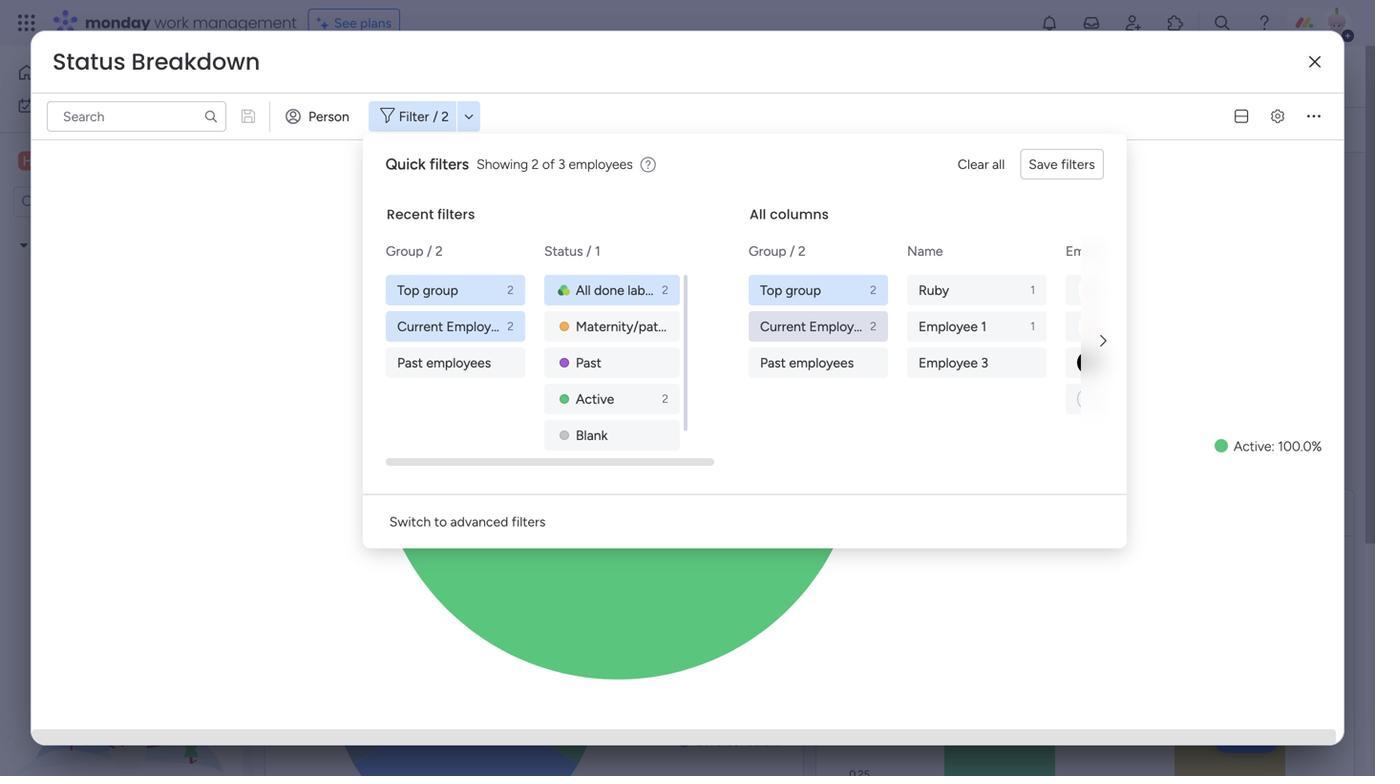 Task type: vqa. For each thing, say whether or not it's contained in the screenshot.
Public board icon
no



Task type: describe. For each thing, give the bounding box(es) containing it.
connected
[[439, 122, 504, 138]]

by
[[400, 176, 422, 200]]

diverse
[[696, 733, 740, 750]]

search image
[[720, 122, 736, 138]]

top group for columns
[[760, 282, 821, 298]]

advanced
[[450, 514, 508, 530]]

home button
[[11, 57, 205, 88]]

plans
[[360, 15, 392, 31]]

100.0%
[[1278, 438, 1322, 455]]

employee 1
[[918, 318, 986, 335]]

filters for save
[[1061, 156, 1095, 172]]

person for search icon
[[308, 108, 349, 125]]

employee directory
[[34, 237, 151, 254]]

status / 1
[[544, 243, 600, 259]]

employee 3
[[918, 355, 988, 371]]

female
[[696, 667, 739, 683]]

1 inside popup button
[[430, 122, 436, 138]]

save
[[1029, 156, 1058, 172]]

switch
[[389, 514, 431, 530]]

of
[[542, 156, 555, 172]]

widget
[[338, 122, 380, 138]]

/ down all columns
[[790, 243, 795, 259]]

current for all
[[760, 318, 806, 335]]

employees for recent filters
[[446, 318, 512, 335]]

past employees for filters
[[397, 355, 491, 371]]

ruby anderson image
[[1077, 278, 1101, 302]]

add widget
[[310, 122, 380, 138]]

past for recent filters
[[397, 355, 423, 371]]

employee for employee 1
[[918, 318, 978, 335]]

/ down recent filters
[[427, 243, 432, 259]]

add widget button
[[276, 115, 388, 145]]

to
[[434, 514, 447, 530]]

group / 2 for all
[[748, 243, 806, 259]]

status for status breakdown
[[53, 46, 125, 78]]

Directory Dashboard field
[[283, 55, 602, 97]]

1 left ruby anderson icon
[[1030, 283, 1035, 297]]

recent filters
[[387, 205, 475, 224]]

past inside status / 1 group
[[576, 355, 601, 371]]

department
[[426, 176, 531, 200]]

add
[[310, 122, 335, 138]]

junececi7@gmail.com image
[[1077, 351, 1101, 375]]

0 horizontal spatial arrow down image
[[457, 105, 480, 128]]

inbox image
[[1082, 13, 1101, 32]]

labels
[[627, 282, 662, 298]]

status / 1 group
[[544, 275, 727, 451]]

employee for employee directory
[[34, 237, 94, 254]]

breakdown
[[131, 46, 260, 78]]

clear
[[958, 156, 989, 172]]

none search field search
[[570, 115, 743, 145]]

ruby anderson image inside employee group
[[1077, 315, 1101, 339]]

head count by department
[[295, 176, 531, 200]]

filters for quick
[[429, 155, 469, 173]]

apps image
[[1166, 13, 1185, 32]]

done
[[594, 282, 624, 298]]

current employees 2 for columns
[[760, 318, 876, 335]]

h
[[23, 153, 33, 169]]

switch to advanced filters button
[[382, 507, 553, 537]]

group / 2 group for all columns
[[748, 275, 892, 378]]

past for all columns
[[760, 355, 786, 371]]

switch to advanced filters
[[389, 514, 546, 530]]

filters inside button
[[512, 514, 546, 530]]

all for all columns
[[749, 205, 766, 224]]

breakdown
[[363, 500, 461, 525]]

name group
[[907, 275, 1050, 378]]

filter / 2
[[399, 108, 449, 125]]

v2 settings line image
[[1271, 110, 1284, 123]]

person for search image
[[826, 122, 866, 138]]

notifications image
[[1040, 13, 1059, 32]]

blank
[[576, 427, 607, 444]]

monday
[[85, 12, 150, 33]]

3 inside the name group
[[981, 355, 988, 371]]

group / 2 for recent
[[386, 243, 443, 259]]

learn more image
[[641, 156, 656, 174]]

1 right employee 1
[[1030, 319, 1035, 333]]

top group for filters
[[397, 282, 458, 298]]

showing
[[477, 156, 528, 172]]



Task type: locate. For each thing, give the bounding box(es) containing it.
active up blank
[[576, 391, 614, 407]]

1 horizontal spatial ruby anderson image
[[1322, 8, 1352, 38]]

group
[[423, 282, 458, 298], [785, 282, 821, 298]]

dapulse x slim image
[[1309, 55, 1321, 69]]

1 horizontal spatial filter
[[916, 122, 946, 138]]

group for recent
[[386, 243, 423, 259]]

active : 100.0%
[[1234, 438, 1322, 455]]

1 horizontal spatial person button
[[795, 115, 878, 145]]

3 down employee 1
[[981, 355, 988, 371]]

maternity/paternity
[[576, 318, 693, 335]]

top group
[[397, 282, 458, 298], [760, 282, 821, 298]]

group down recent filters
[[423, 282, 458, 298]]

none search field up learn more icon
[[570, 115, 743, 145]]

1 group / 2 from the left
[[386, 243, 443, 259]]

board
[[507, 122, 542, 138]]

3
[[558, 156, 565, 172], [981, 355, 988, 371]]

filters right save
[[1061, 156, 1095, 172]]

columns
[[770, 205, 829, 224]]

2 group / 2 from the left
[[748, 243, 806, 259]]

group / 2 group for recent filters
[[386, 275, 529, 378]]

arrow down image up clear
[[953, 118, 976, 141]]

work for monday
[[154, 12, 189, 33]]

gender breakdown
[[295, 500, 461, 525]]

1 horizontal spatial arrow down image
[[953, 118, 976, 141]]

1 up the employee 3
[[981, 318, 986, 335]]

current employees 2
[[397, 318, 514, 335], [760, 318, 876, 335]]

None search field
[[47, 101, 226, 132], [570, 115, 743, 145]]

help
[[1229, 728, 1263, 747]]

filter dashboard by text search field up learn more icon
[[570, 115, 743, 145]]

0 horizontal spatial past employees
[[397, 355, 491, 371]]

1 horizontal spatial current employees 2
[[760, 318, 876, 335]]

employees
[[446, 318, 512, 335], [809, 318, 875, 335]]

past employees for columns
[[760, 355, 854, 371]]

group for columns
[[785, 282, 821, 298]]

filter button
[[886, 115, 976, 145]]

filters down department on the left top of the page
[[437, 205, 475, 224]]

active inside status / 1 group
[[576, 391, 614, 407]]

3 right of
[[558, 156, 565, 172]]

all left done
[[576, 282, 591, 298]]

all
[[749, 205, 766, 224], [576, 282, 591, 298]]

current employees 2 for filters
[[397, 318, 514, 335]]

1 horizontal spatial status
[[544, 243, 583, 259]]

work
[[154, 12, 189, 33], [64, 97, 93, 114]]

my work button
[[11, 90, 205, 121]]

diverse : 33.3%
[[696, 733, 781, 750]]

group / 2 group
[[386, 275, 529, 378], [748, 275, 892, 378]]

my
[[42, 97, 60, 114]]

0 vertical spatial work
[[154, 12, 189, 33]]

ruby
[[918, 282, 949, 298]]

save filters button
[[1020, 149, 1104, 180]]

filter for filter / 2
[[399, 108, 429, 125]]

0 horizontal spatial status
[[53, 46, 125, 78]]

current for recent
[[397, 318, 443, 335]]

0 horizontal spatial current
[[397, 318, 443, 335]]

1 group from the left
[[423, 282, 458, 298]]

1 horizontal spatial group / 2 group
[[748, 275, 892, 378]]

1 vertical spatial :
[[740, 733, 743, 750]]

1 horizontal spatial top
[[760, 282, 782, 298]]

head
[[295, 176, 341, 200]]

gender
[[295, 500, 359, 525]]

leave
[[696, 318, 727, 335]]

1 horizontal spatial filter dashboard by text search field
[[570, 115, 743, 145]]

ruby anderson image right help icon
[[1322, 8, 1352, 38]]

status breakdown
[[53, 46, 260, 78]]

person
[[308, 108, 349, 125], [826, 122, 866, 138]]

0 vertical spatial active
[[576, 391, 614, 407]]

3 inside quick filters showing 2 of 3 employees
[[558, 156, 565, 172]]

status up 'all done labels'
[[544, 243, 583, 259]]

workspace image
[[18, 150, 37, 171]]

1 left connected
[[430, 122, 436, 138]]

filter dashboard by text search field for search icon
[[47, 101, 226, 132]]

1 horizontal spatial past employees
[[760, 355, 854, 371]]

Filter dashboard by text search field
[[47, 101, 226, 132], [570, 115, 743, 145]]

dialog containing recent filters
[[363, 134, 1375, 549]]

1 horizontal spatial all
[[749, 205, 766, 224]]

1 horizontal spatial group
[[785, 282, 821, 298]]

2 current employees 2 from the left
[[760, 318, 876, 335]]

ruby anderson image down ruby anderson icon
[[1077, 315, 1101, 339]]

help button
[[1213, 722, 1280, 753]]

person button for search search field
[[278, 101, 361, 132]]

0 horizontal spatial active
[[576, 391, 614, 407]]

ruby anderson image
[[1322, 8, 1352, 38], [1077, 315, 1101, 339]]

1 past employees from the left
[[397, 355, 491, 371]]

1 vertical spatial active
[[1234, 438, 1272, 455]]

maternity/paternity leave
[[576, 318, 727, 335]]

0 vertical spatial :
[[1272, 438, 1275, 455]]

help image
[[1255, 13, 1274, 32]]

1 vertical spatial 3
[[981, 355, 988, 371]]

more dots image
[[1307, 110, 1321, 123]]

0 horizontal spatial all
[[576, 282, 591, 298]]

0 horizontal spatial past
[[397, 355, 423, 371]]

filter
[[399, 108, 429, 125], [916, 122, 946, 138]]

my work
[[42, 97, 93, 114]]

employee down employee 1
[[918, 355, 978, 371]]

1 top group from the left
[[397, 282, 458, 298]]

0 vertical spatial 3
[[558, 156, 565, 172]]

2 current from the left
[[760, 318, 806, 335]]

status for status / 1
[[544, 243, 583, 259]]

see
[[334, 15, 357, 31]]

employees for all columns
[[789, 355, 854, 371]]

2 top group from the left
[[760, 282, 821, 298]]

all done labels
[[576, 282, 662, 298]]

h button
[[13, 145, 190, 177]]

filters right advanced
[[512, 514, 546, 530]]

top down all columns
[[760, 282, 782, 298]]

employee up ruby anderson icon
[[1066, 243, 1125, 259]]

person button up columns
[[795, 115, 878, 145]]

0 horizontal spatial none search field
[[47, 101, 226, 132]]

group down recent
[[386, 243, 423, 259]]

2
[[441, 108, 449, 125], [532, 156, 539, 172], [435, 243, 443, 259], [798, 243, 806, 259], [507, 283, 514, 297], [662, 283, 668, 297], [870, 283, 876, 297], [507, 319, 514, 333], [870, 319, 876, 333], [662, 392, 668, 406]]

0 horizontal spatial group
[[423, 282, 458, 298]]

1 horizontal spatial current
[[760, 318, 806, 335]]

0 horizontal spatial work
[[64, 97, 93, 114]]

2 horizontal spatial past
[[760, 355, 786, 371]]

: left "100.0%"
[[1272, 438, 1275, 455]]

0 horizontal spatial group / 2
[[386, 243, 443, 259]]

2 past employees from the left
[[760, 355, 854, 371]]

1 up done
[[595, 243, 600, 259]]

: for diverse
[[740, 733, 743, 750]]

/ left connected
[[433, 108, 438, 125]]

select product image
[[17, 13, 36, 32]]

group for all
[[748, 243, 786, 259]]

directory
[[287, 55, 422, 97]]

work right my
[[64, 97, 93, 114]]

search image
[[203, 109, 219, 124]]

1 horizontal spatial :
[[1272, 438, 1275, 455]]

1 group from the left
[[386, 243, 423, 259]]

1 horizontal spatial group / 2
[[748, 243, 806, 259]]

1
[[430, 122, 436, 138], [595, 243, 600, 259], [1030, 283, 1035, 297], [981, 318, 986, 335], [1030, 319, 1035, 333]]

employee inside list box
[[34, 237, 94, 254]]

1 horizontal spatial employees
[[809, 318, 875, 335]]

group down all columns
[[748, 243, 786, 259]]

1 employees from the left
[[446, 318, 512, 335]]

filters inside button
[[1061, 156, 1095, 172]]

0 horizontal spatial person
[[308, 108, 349, 125]]

invite members image
[[1124, 13, 1143, 32]]

employees inside quick filters showing 2 of 3 employees
[[569, 156, 633, 172]]

arrow down image
[[457, 105, 480, 128], [953, 118, 976, 141]]

person down directory
[[308, 108, 349, 125]]

1 connected board button
[[395, 115, 551, 145]]

filters
[[429, 155, 469, 173], [1061, 156, 1095, 172], [437, 205, 475, 224], [512, 514, 546, 530]]

active for active
[[576, 391, 614, 407]]

3 past from the left
[[760, 355, 786, 371]]

2 group from the left
[[748, 243, 786, 259]]

clear all
[[958, 156, 1005, 172]]

filter dashboard by text search field inside directory dashboard banner
[[570, 115, 743, 145]]

see plans button
[[308, 9, 400, 37]]

1 vertical spatial ruby anderson image
[[1077, 315, 1101, 339]]

1 horizontal spatial group
[[748, 243, 786, 259]]

person left filter popup button
[[826, 122, 866, 138]]

all for all done labels
[[576, 282, 591, 298]]

top down recent
[[397, 282, 419, 298]]

name
[[907, 243, 943, 259]]

Status Breakdown field
[[48, 46, 265, 78]]

person button
[[278, 101, 361, 132], [795, 115, 878, 145]]

top
[[397, 282, 419, 298], [760, 282, 782, 298]]

/
[[433, 108, 438, 125], [427, 243, 432, 259], [586, 243, 591, 259], [790, 243, 795, 259]]

0 horizontal spatial current employees 2
[[397, 318, 514, 335]]

quick filters showing 2 of 3 employees
[[386, 155, 633, 173]]

monday work management
[[85, 12, 297, 33]]

0 horizontal spatial group
[[386, 243, 423, 259]]

work inside button
[[64, 97, 93, 114]]

employee up the employee 3
[[918, 318, 978, 335]]

2 top from the left
[[760, 282, 782, 298]]

arrow down image right "filter / 2"
[[457, 105, 480, 128]]

dashboard
[[430, 55, 597, 97]]

1 horizontal spatial 3
[[981, 355, 988, 371]]

employee for employee 3
[[918, 355, 978, 371]]

filter dashboard by text search field for search image
[[570, 115, 743, 145]]

0 vertical spatial ruby anderson image
[[1322, 8, 1352, 38]]

1 vertical spatial status
[[544, 243, 583, 259]]

1 current from the left
[[397, 318, 443, 335]]

v2 split view image
[[1235, 110, 1248, 123]]

1 current employees 2 from the left
[[397, 318, 514, 335]]

1 horizontal spatial work
[[154, 12, 189, 33]]

status
[[53, 46, 125, 78], [544, 243, 583, 259]]

filters up department on the left top of the page
[[429, 155, 469, 173]]

1 horizontal spatial past
[[576, 355, 601, 371]]

recent
[[387, 205, 434, 224]]

lottie animation image
[[0, 583, 244, 776]]

0 vertical spatial status
[[53, 46, 125, 78]]

employees for all columns
[[809, 318, 875, 335]]

1 vertical spatial work
[[64, 97, 93, 114]]

top group down all columns
[[760, 282, 821, 298]]

arrow down image inside filter popup button
[[953, 118, 976, 141]]

2 employees from the left
[[809, 318, 875, 335]]

2 past from the left
[[576, 355, 601, 371]]

1 horizontal spatial top group
[[760, 282, 821, 298]]

person inside directory dashboard banner
[[826, 122, 866, 138]]

past employees
[[397, 355, 491, 371], [760, 355, 854, 371]]

employee right caret down icon
[[34, 237, 94, 254]]

1 horizontal spatial active
[[1234, 438, 1272, 455]]

0 horizontal spatial filter dashboard by text search field
[[47, 101, 226, 132]]

filter inside popup button
[[916, 122, 946, 138]]

group / 2 down all columns
[[748, 243, 806, 259]]

filters for recent
[[437, 205, 475, 224]]

group down columns
[[785, 282, 821, 298]]

person button down directory
[[278, 101, 361, 132]]

1 vertical spatial all
[[576, 282, 591, 298]]

status up my work button at the top of page
[[53, 46, 125, 78]]

0 vertical spatial all
[[749, 205, 766, 224]]

0 horizontal spatial top
[[397, 282, 419, 298]]

management
[[193, 12, 297, 33]]

/ up 'all done labels'
[[586, 243, 591, 259]]

current
[[397, 318, 443, 335], [760, 318, 806, 335]]

33.3%
[[746, 733, 781, 750]]

2 group from the left
[[785, 282, 821, 298]]

: left 33.3%
[[740, 733, 743, 750]]

top for recent
[[397, 282, 419, 298]]

group for filters
[[423, 282, 458, 298]]

see plans
[[334, 15, 392, 31]]

filter for filter
[[916, 122, 946, 138]]

: for active
[[1272, 438, 1275, 455]]

0 horizontal spatial filter
[[399, 108, 429, 125]]

quick
[[386, 155, 426, 173]]

none search field inside directory dashboard banner
[[570, 115, 743, 145]]

active for active : 100.0%
[[1234, 438, 1272, 455]]

1 group / 2 group from the left
[[386, 275, 529, 378]]

past
[[397, 355, 423, 371], [576, 355, 601, 371], [760, 355, 786, 371]]

employee directory list box
[[0, 225, 244, 584]]

dialog
[[363, 134, 1375, 549]]

directory dashboard banner
[[253, 46, 1366, 153]]

1 past from the left
[[397, 355, 423, 371]]

all inside status / 1 group
[[576, 282, 591, 298]]

person button for search field within the directory dashboard banner
[[795, 115, 878, 145]]

0 horizontal spatial ruby anderson image
[[1077, 315, 1101, 339]]

group / 2 down recent
[[386, 243, 443, 259]]

2 inside quick filters showing 2 of 3 employees
[[532, 156, 539, 172]]

1 horizontal spatial employees
[[569, 156, 633, 172]]

active left "100.0%"
[[1234, 438, 1272, 455]]

0 horizontal spatial top group
[[397, 282, 458, 298]]

directory dashboard
[[287, 55, 597, 97]]

2 horizontal spatial employees
[[789, 355, 854, 371]]

all columns
[[749, 205, 829, 224]]

search everything image
[[1213, 13, 1232, 32]]

2 group / 2 group from the left
[[748, 275, 892, 378]]

1 connected board
[[430, 122, 542, 138]]

top group down recent filters
[[397, 282, 458, 298]]

group
[[386, 243, 423, 259], [748, 243, 786, 259]]

active
[[576, 391, 614, 407], [1234, 438, 1272, 455]]

count
[[346, 176, 396, 200]]

lottie animation element
[[0, 583, 244, 776]]

1 horizontal spatial person
[[826, 122, 866, 138]]

1 horizontal spatial none search field
[[570, 115, 743, 145]]

all left columns
[[749, 205, 766, 224]]

0 horizontal spatial employees
[[426, 355, 491, 371]]

top for all
[[760, 282, 782, 298]]

employee
[[34, 237, 94, 254], [1066, 243, 1125, 259], [918, 318, 978, 335], [918, 355, 978, 371]]

work up status breakdown
[[154, 12, 189, 33]]

caret down image
[[20, 239, 28, 252]]

0 horizontal spatial 3
[[558, 156, 565, 172]]

none search field down home "button"
[[47, 101, 226, 132]]

0 horizontal spatial :
[[740, 733, 743, 750]]

0 horizontal spatial group / 2 group
[[386, 275, 529, 378]]

0 horizontal spatial person button
[[278, 101, 361, 132]]

clear all button
[[950, 149, 1013, 180]]

group / 2
[[386, 243, 443, 259], [748, 243, 806, 259]]

all
[[992, 156, 1005, 172]]

employees for recent filters
[[426, 355, 491, 371]]

option
[[0, 228, 244, 232]]

employee for employee
[[1066, 243, 1125, 259]]

work for my
[[64, 97, 93, 114]]

home
[[44, 64, 80, 81]]

1 top from the left
[[397, 282, 419, 298]]

save filters
[[1029, 156, 1095, 172]]

employee group
[[1066, 275, 1209, 414]]

employees
[[569, 156, 633, 172], [426, 355, 491, 371], [789, 355, 854, 371]]

0 horizontal spatial employees
[[446, 318, 512, 335]]

filter dashboard by text search field down home "button"
[[47, 101, 226, 132]]

directory
[[97, 237, 151, 254]]



